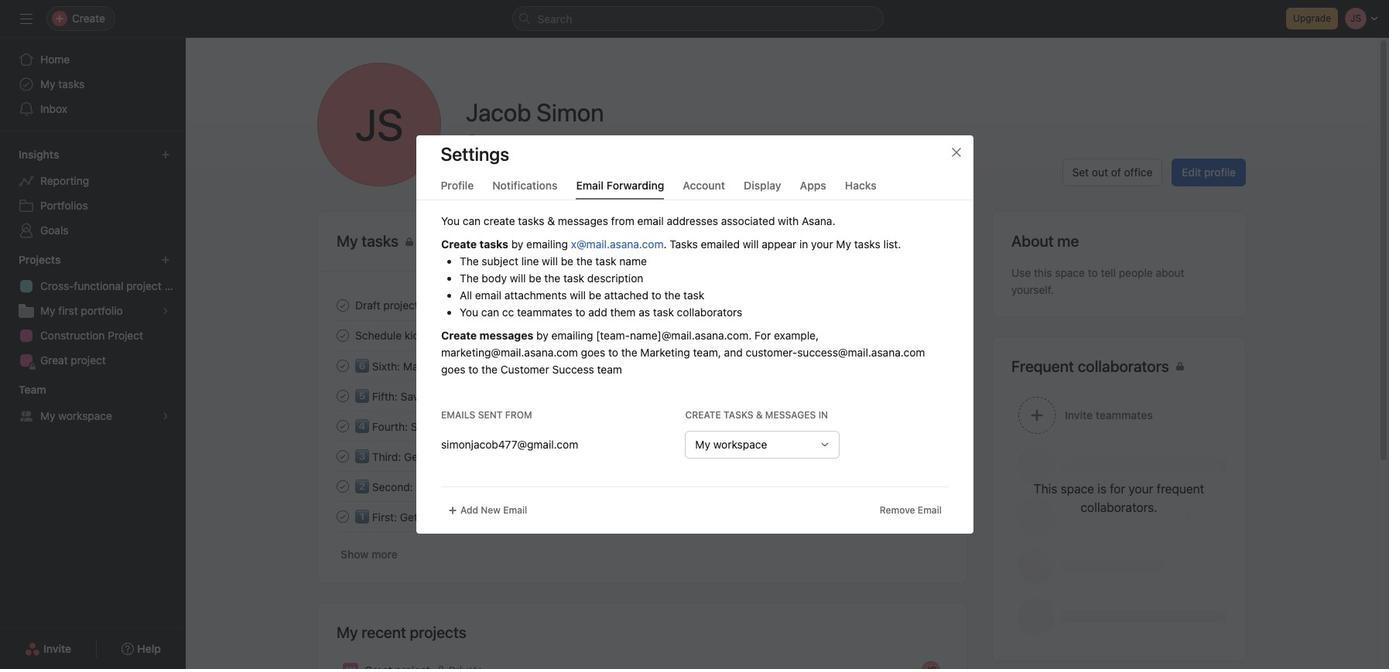 Task type: locate. For each thing, give the bounding box(es) containing it.
my inside global element
[[40, 77, 55, 91]]

1 vertical spatial with
[[477, 450, 498, 464]]

0 horizontal spatial workspace
[[58, 409, 112, 423]]

3 mark complete image from the top
[[334, 477, 352, 496]]

mark complete image
[[334, 356, 352, 375], [334, 417, 352, 435], [334, 477, 352, 496]]

0 horizontal spatial my workspace
[[40, 409, 112, 423]]

1 horizontal spatial email
[[637, 214, 663, 228]]

create inside create tasks by emailing x@mail.asana.com . tasks emailed will appear in your my tasks list. the subject line will be the task name the body will be the task description all email attachments will be attached to the task you can cc teammates to add them as task collaborators
[[441, 238, 477, 251]]

mark complete checkbox left 3️⃣
[[334, 447, 352, 466]]

mark complete checkbox left 1️⃣ at bottom left
[[334, 507, 352, 526]]

out
[[1092, 166, 1108, 179]]

addresses
[[666, 214, 718, 228]]

1 vertical spatial mark complete checkbox
[[334, 507, 352, 526]]

1 vertical spatial can
[[481, 306, 499, 319]]

0 horizontal spatial email
[[503, 505, 527, 516]]

kickoff
[[405, 329, 438, 342]]

1 horizontal spatial by
[[511, 238, 523, 251]]

2 horizontal spatial email
[[917, 505, 941, 516]]

work down 'asana'
[[532, 420, 556, 433]]

task left description
[[563, 272, 584, 285]]

project left brief
[[383, 299, 419, 312]]

stay
[[411, 420, 433, 433]]

0 vertical spatial nov 2
[[923, 481, 948, 492]]

1 vertical spatial by
[[536, 329, 548, 342]]

my left first
[[40, 304, 55, 317]]

construction project
[[40, 329, 143, 342]]

0 vertical spatial of
[[1111, 166, 1121, 179]]

5 mark complete checkbox from the top
[[334, 417, 352, 435]]

1 nov 2 from the top
[[923, 481, 948, 492]]

get right first: on the left bottom of the page
[[400, 511, 418, 524]]

4 mark complete image from the top
[[334, 447, 352, 466]]

1 mark complete checkbox from the top
[[334, 447, 352, 466]]

0 horizontal spatial &
[[547, 214, 555, 228]]

1 vertical spatial mark complete image
[[334, 417, 352, 435]]

in up my workspace dropdown button
[[818, 409, 828, 421]]

nov 2 right remove
[[923, 511, 948, 522]]

task
[[595, 255, 616, 268], [563, 272, 584, 285], [683, 289, 704, 302], [653, 306, 674, 319]]

time right 'save'
[[428, 390, 449, 403]]

0 vertical spatial emailing
[[526, 238, 568, 251]]

messages up 'x@mail.asana.com'
[[557, 214, 608, 228]]

2 nov from the top
[[923, 511, 940, 522]]

will down "associated"
[[742, 238, 758, 251]]

mark complete checkbox left schedule
[[334, 326, 352, 345]]

1 vertical spatial my workspace
[[695, 438, 767, 451]]

0 vertical spatial nov 2 button
[[923, 481, 948, 492]]

cross-functional project plan link
[[9, 274, 186, 299]]

the up 'attachments'
[[544, 272, 560, 285]]

1 vertical spatial get
[[400, 511, 418, 524]]

2 for 1️⃣ first: get started using my tasks
[[942, 511, 948, 522]]

simonjacob477@gmail.com down incoming
[[441, 438, 578, 451]]

nov 2 button up remove email
[[923, 481, 948, 492]]

2 vertical spatial mark complete image
[[334, 477, 352, 496]]

email left forwarding
[[576, 179, 604, 192]]

time right local
[[554, 134, 576, 147]]

my workspace down create tasks & messages in
[[695, 438, 767, 451]]

your
[[811, 238, 833, 251]]

2 vertical spatial project
[[71, 354, 106, 367]]

mark complete checkbox for 1️⃣
[[334, 507, 352, 526]]

x@mail.asana.com link
[[571, 238, 663, 251]]

create tasks by emailing x@mail.asana.com . tasks emailed will appear in your my tasks list. the subject line will be the task name the body will be the task description all email attachments will be attached to the task you can cc teammates to add them as task collaborators
[[441, 238, 901, 319]]

1 vertical spatial be
[[528, 272, 541, 285]]

asana
[[547, 390, 578, 403]]

collaborators
[[677, 306, 742, 319]]

add
[[460, 505, 478, 516]]

create for create tasks by emailing x@mail.asana.com . tasks emailed will appear in your my tasks list. the subject line will be the task name the body will be the task description all email attachments will be attached to the task you can cc teammates to add them as task collaborators
[[441, 238, 477, 251]]

0 horizontal spatial email
[[475, 289, 501, 302]]

mark complete image left 5️⃣
[[334, 387, 352, 405]]

my up 'inbox'
[[40, 77, 55, 91]]

0 horizontal spatial goes
[[441, 363, 465, 376]]

mark complete image left the 4️⃣
[[334, 417, 352, 435]]

mark complete checkbox left the 4️⃣
[[334, 417, 352, 435]]

1 horizontal spatial of
[[1111, 166, 1121, 179]]

apps button
[[800, 179, 826, 200]]

by up 'emails'
[[452, 390, 464, 403]]

mark complete image for 4️⃣
[[334, 417, 352, 435]]

my tasks link
[[9, 72, 176, 97]]

mark complete checkbox for 3️⃣
[[334, 447, 352, 466]]

tasks
[[58, 77, 85, 91], [518, 214, 544, 228], [918, 235, 941, 247], [479, 238, 508, 251], [854, 238, 880, 251], [723, 409, 753, 421], [507, 511, 534, 524]]

Mark complete checkbox
[[334, 296, 352, 315], [334, 326, 352, 345], [334, 356, 352, 375], [334, 387, 352, 405], [334, 417, 352, 435], [334, 477, 352, 496]]

teammates
[[517, 306, 572, 319]]

mark complete image
[[334, 296, 352, 315], [334, 326, 352, 345], [334, 387, 352, 405], [334, 447, 352, 466], [334, 507, 352, 526]]

1 vertical spatial you
[[459, 306, 478, 319]]

2 horizontal spatial by
[[536, 329, 548, 342]]

4️⃣
[[355, 420, 369, 433]]

tasks right all
[[918, 235, 941, 247]]

0 vertical spatial work
[[433, 360, 457, 373]]

0 vertical spatial workspace
[[58, 409, 112, 423]]

by down teammates at the left top of the page
[[536, 329, 548, 342]]

0 vertical spatial my workspace
[[40, 409, 112, 423]]

show more
[[341, 548, 398, 561]]

tasks down home
[[58, 77, 85, 91]]

of right top
[[471, 420, 481, 433]]

1 vertical spatial create
[[441, 329, 477, 342]]

0 vertical spatial by
[[511, 238, 523, 251]]

1 horizontal spatial project
[[126, 279, 162, 293]]

0 vertical spatial nov
[[923, 481, 940, 492]]

projects element
[[0, 246, 186, 376]]

workspace
[[58, 409, 112, 423], [713, 438, 767, 451]]

2 mark complete checkbox from the top
[[334, 507, 352, 526]]

1 mark complete checkbox from the top
[[334, 296, 352, 315]]

1 mark complete image from the top
[[334, 356, 352, 375]]

1 vertical spatial nov
[[923, 511, 940, 522]]

1 vertical spatial in
[[535, 390, 544, 403]]

2 vertical spatial messages
[[765, 409, 816, 421]]

5 mark complete image from the top
[[334, 507, 352, 526]]

nov up remove email
[[923, 481, 940, 492]]

with up layout
[[477, 450, 498, 464]]

invite button
[[15, 635, 81, 663]]

goes up team
[[581, 346, 605, 359]]

3️⃣
[[355, 450, 369, 464]]

mark complete image for 1️⃣
[[334, 507, 352, 526]]

1 horizontal spatial email
[[576, 179, 604, 192]]

0 horizontal spatial with
[[477, 450, 498, 464]]

1 2 from the top
[[942, 481, 948, 492]]

project left plan
[[126, 279, 162, 293]]

set
[[1072, 166, 1089, 179]]

hide sidebar image
[[20, 12, 33, 25]]

0 vertical spatial 2
[[942, 481, 948, 492]]

mark complete checkbox left 2️⃣
[[334, 477, 352, 496]]

1 vertical spatial time
[[428, 390, 449, 403]]

1 horizontal spatial work
[[532, 420, 556, 433]]

mark complete image left schedule
[[334, 326, 352, 345]]

my down 'great'
[[40, 409, 55, 423]]

using
[[459, 511, 486, 524]]

will right line
[[541, 255, 558, 268]]

of right "out"
[[1111, 166, 1121, 179]]

create right kickoff
[[441, 329, 477, 342]]

work
[[433, 360, 457, 373], [532, 420, 556, 433]]

0 vertical spatial from
[[611, 214, 634, 228]]

add new email
[[460, 505, 527, 516]]

home
[[40, 53, 70, 66]]

create down team,
[[685, 409, 721, 421]]

mark complete checkbox for 5️⃣
[[334, 387, 352, 405]]

1 vertical spatial from
[[505, 409, 532, 421]]

customer
[[500, 363, 549, 376]]

display button
[[744, 179, 781, 200]]

Mark complete checkbox
[[334, 447, 352, 466], [334, 507, 352, 526]]

mark complete image left 1️⃣ at bottom left
[[334, 507, 352, 526]]

0 vertical spatial messages
[[557, 214, 608, 228]]

the
[[459, 255, 478, 268], [459, 272, 478, 285]]

email right remove
[[917, 505, 941, 516]]

email down body
[[475, 289, 501, 302]]

email
[[637, 214, 663, 228], [475, 289, 501, 302]]

my inside dropdown button
[[695, 438, 710, 451]]

2 horizontal spatial project
[[383, 299, 419, 312]]

marketing@mail.asana.com
[[441, 346, 578, 359]]

my workspace
[[40, 409, 112, 423], [695, 438, 767, 451]]

& up my workspace dropdown button
[[756, 409, 762, 421]]

mark complete image for 3️⃣
[[334, 447, 352, 466]]

mark complete image left 3️⃣
[[334, 447, 352, 466]]

collaborating
[[467, 390, 532, 403]]

2 2 from the top
[[942, 511, 948, 522]]

6 mark complete checkbox from the top
[[334, 477, 352, 496]]

apps
[[800, 179, 826, 192]]

1 horizontal spatial workspace
[[713, 438, 767, 451]]

2 mark complete image from the top
[[334, 326, 352, 345]]

4 mark complete checkbox from the top
[[334, 387, 352, 405]]

from down collaborating
[[505, 409, 532, 421]]

2 up 'remove email' button
[[942, 481, 948, 492]]

1 vertical spatial of
[[471, 420, 481, 433]]

first:
[[372, 511, 397, 524]]

example,
[[774, 329, 818, 342]]

nov 2 up remove email
[[923, 481, 948, 492]]

task up collaborators on the top
[[683, 289, 704, 302]]

draft project brief
[[355, 299, 444, 312]]

0 vertical spatial you
[[441, 214, 459, 228]]

mark complete checkbox left 5️⃣
[[334, 387, 352, 405]]

2 mark complete image from the top
[[334, 417, 352, 435]]

mark complete image left 2️⃣
[[334, 477, 352, 496]]

0 vertical spatial mark complete checkbox
[[334, 447, 352, 466]]

can inside create tasks by emailing x@mail.asana.com . tasks emailed will appear in your my tasks list. the subject line will be the task name the body will be the task description all email attachments will be attached to the task you can cc teammates to add them as task collaborators
[[481, 306, 499, 319]]

1 horizontal spatial from
[[611, 214, 634, 228]]

1 vertical spatial &
[[756, 409, 762, 421]]

[team-
[[596, 329, 630, 342]]

1 mark complete image from the top
[[334, 296, 352, 315]]

add
[[588, 306, 607, 319]]

to down [team-
[[608, 346, 618, 359]]

0 vertical spatial can
[[462, 214, 480, 228]]

tasks left list.
[[854, 238, 880, 251]]

1 nov 2 button from the top
[[923, 481, 948, 492]]

schedule kickoff meeting
[[355, 329, 482, 342]]

2 horizontal spatial be
[[588, 289, 601, 302]]

view all tasks
[[882, 235, 941, 247]]

1 vertical spatial simonjacob477@gmail.com
[[441, 438, 578, 451]]

to left add
[[575, 306, 585, 319]]

teams element
[[0, 376, 186, 432]]

project down construction project link
[[71, 354, 106, 367]]

create up 'subject'
[[483, 214, 515, 228]]

1 vertical spatial 2
[[942, 511, 948, 522]]

mark complete image left the draft
[[334, 296, 352, 315]]

create up all
[[441, 238, 477, 251]]

this
[[1034, 266, 1052, 279]]

mark complete checkbox for draft
[[334, 296, 352, 315]]

you down profile button
[[441, 214, 459, 228]]

2️⃣ second: find the layout that's right for you
[[355, 481, 585, 494]]

my up board icon
[[337, 624, 358, 642]]

1 horizontal spatial with
[[778, 214, 798, 228]]

0 vertical spatial get
[[404, 450, 422, 464]]

workspace down great project link in the left bottom of the page
[[58, 409, 112, 423]]

in inside create tasks by emailing x@mail.asana.com . tasks emailed will appear in your my tasks list. the subject line will be the task name the body will be the task description all email attachments will be attached to the task you can cc teammates to add them as task collaborators
[[799, 238, 808, 251]]

2 create from the top
[[441, 329, 477, 342]]

my workspace down "great project"
[[40, 409, 112, 423]]

home link
[[9, 47, 176, 72]]

email up the .
[[637, 214, 663, 228]]

0 horizontal spatial messages
[[479, 329, 533, 342]]

1 vertical spatial nov 2
[[923, 511, 948, 522]]

nov 2 button right remove
[[923, 511, 948, 522]]

nov 2 button
[[923, 481, 948, 492], [923, 511, 948, 522]]

with
[[778, 214, 798, 228], [477, 450, 498, 464]]

emailing up success
[[551, 329, 593, 342]]

customer-
[[745, 346, 797, 359]]

show
[[341, 548, 369, 561]]

in left 'asana'
[[535, 390, 544, 403]]

goes up '5️⃣ fifth: save time by collaborating in asana'
[[441, 363, 465, 376]]

0 horizontal spatial simonjacob477@gmail.com
[[441, 438, 578, 451]]

from
[[611, 214, 634, 228], [505, 409, 532, 421]]

1 the from the top
[[459, 255, 478, 268]]

recent projects
[[362, 624, 466, 642]]

1 vertical spatial email
[[475, 289, 501, 302]]

email right "new"
[[503, 505, 527, 516]]

organized
[[425, 450, 474, 464]]

my workspace inside teams element
[[40, 409, 112, 423]]

jacob simon
[[466, 98, 604, 127]]

2 nov 2 from the top
[[923, 511, 948, 522]]

3 mark complete image from the top
[[334, 387, 352, 405]]

from up "x@mail.asana.com" link
[[611, 214, 634, 228]]

you
[[441, 214, 459, 228], [459, 306, 478, 319]]

set out of office
[[1072, 166, 1153, 179]]

my right your
[[836, 238, 851, 251]]

1 horizontal spatial be
[[560, 255, 573, 268]]

with up appear
[[778, 214, 798, 228]]

simonjacob477@gmail.com up forwarding
[[601, 134, 738, 147]]

emailing up line
[[526, 238, 568, 251]]

attached
[[604, 289, 648, 302]]

email forwarding
[[576, 179, 664, 192]]

2 right remove email
[[942, 511, 948, 522]]

simonjacob477@gmail.com
[[601, 134, 738, 147], [441, 438, 578, 451]]

0 vertical spatial time
[[554, 134, 576, 147]]

1 horizontal spatial my workspace
[[695, 438, 767, 451]]

1 create from the top
[[441, 238, 477, 251]]

view all tasks button
[[875, 231, 948, 252]]

email inside create tasks by emailing x@mail.asana.com . tasks emailed will appear in your my tasks list. the subject line will be the task name the body will be the task description all email attachments will be attached to the task you can cc teammates to add them as task collaborators
[[475, 289, 501, 302]]

email forwarding button
[[576, 179, 664, 200]]

portfolios link
[[9, 193, 176, 218]]

to inside use this space to tell people about yourself.
[[1088, 266, 1098, 279]]

2 mark complete checkbox from the top
[[334, 326, 352, 345]]

edit profile button
[[1172, 159, 1246, 187]]

great project
[[40, 354, 106, 367]]

3 mark complete checkbox from the top
[[334, 356, 352, 375]]

0 horizontal spatial can
[[462, 214, 480, 228]]

of inside button
[[1111, 166, 1121, 179]]

emailing inside by emailing [team-name]@mail.asana.com. for example, marketing@mail.asana.com goes to the marketing team, and customer-success@mail.asana.com goes to the customer success team
[[551, 329, 593, 342]]

get right third:
[[404, 450, 422, 464]]

messages
[[557, 214, 608, 228], [479, 329, 533, 342], [765, 409, 816, 421]]

to
[[1088, 266, 1098, 279], [651, 289, 661, 302], [575, 306, 585, 319], [608, 346, 618, 359], [468, 363, 478, 376]]

by up line
[[511, 238, 523, 251]]

hacks
[[845, 179, 877, 192]]

the left 'subject'
[[459, 255, 478, 268]]

project for great project
[[71, 354, 106, 367]]

2 nov 2 button from the top
[[923, 511, 948, 522]]

0 vertical spatial create
[[483, 214, 515, 228]]

mark complete checkbox for 6️⃣
[[334, 356, 352, 375]]

mark complete image for 6️⃣
[[334, 356, 352, 375]]

0 vertical spatial project
[[126, 279, 162, 293]]

1 vertical spatial work
[[532, 420, 556, 433]]

description
[[587, 272, 643, 285]]

2 horizontal spatial messages
[[765, 409, 816, 421]]

messages up my workspace dropdown button
[[765, 409, 816, 421]]

create tasks & messages in
[[685, 409, 828, 421]]

1 horizontal spatial messages
[[557, 214, 608, 228]]

can down profile button
[[462, 214, 480, 228]]

project inside great project link
[[71, 354, 106, 367]]

5️⃣ fifth: save time by collaborating in asana
[[355, 390, 578, 403]]

tasks
[[669, 238, 697, 251]]

5️⃣
[[355, 390, 369, 403]]

them
[[610, 306, 635, 319]]

subject
[[481, 255, 518, 268]]

mark complete checkbox left 6️⃣
[[334, 356, 352, 375]]

mark complete checkbox left the draft
[[334, 296, 352, 315]]

1 horizontal spatial in
[[799, 238, 808, 251]]

0 horizontal spatial project
[[71, 354, 106, 367]]

0 vertical spatial create
[[441, 238, 477, 251]]

new
[[480, 505, 500, 516]]

my down create tasks & messages in
[[695, 438, 710, 451]]

1 vertical spatial messages
[[479, 329, 533, 342]]

for
[[550, 481, 564, 494]]

inbox link
[[9, 97, 176, 122]]

mark complete checkbox for 2️⃣
[[334, 477, 352, 496]]

the up all
[[459, 272, 478, 285]]

2️⃣
[[355, 481, 369, 494]]

1 vertical spatial project
[[383, 299, 419, 312]]

space
[[1055, 266, 1085, 279]]

1 horizontal spatial can
[[481, 306, 499, 319]]

0 vertical spatial in
[[799, 238, 808, 251]]

to left tell
[[1088, 266, 1098, 279]]

to right attached
[[651, 289, 661, 302]]

meeting
[[441, 329, 482, 342]]

nov for 1️⃣ first: get started using my tasks
[[923, 511, 940, 522]]

be up add
[[588, 289, 601, 302]]

close image
[[950, 146, 962, 159]]

my inside create tasks by emailing x@mail.asana.com . tasks emailed will appear in your my tasks list. the subject line will be the task name the body will be the task description all email attachments will be attached to the task you can cc teammates to add them as task collaborators
[[836, 238, 851, 251]]

be up 'attachments'
[[528, 272, 541, 285]]

mark complete checkbox for schedule
[[334, 326, 352, 345]]

0 vertical spatial be
[[560, 255, 573, 268]]

mark complete image for 2️⃣
[[334, 477, 352, 496]]

1 vertical spatial workspace
[[713, 438, 767, 451]]

work right make
[[433, 360, 457, 373]]

messages up the marketing@mail.asana.com
[[479, 329, 533, 342]]

1 vertical spatial goes
[[441, 363, 465, 376]]

2 horizontal spatial in
[[818, 409, 828, 421]]

0 vertical spatial mark complete image
[[334, 356, 352, 375]]

1 nov from the top
[[923, 481, 940, 492]]

nov 2 button for 1️⃣ first: get started using my tasks
[[923, 511, 948, 522]]

1 vertical spatial emailing
[[551, 329, 593, 342]]

& down notifications button
[[547, 214, 555, 228]]

0 vertical spatial the
[[459, 255, 478, 268]]



Task type: describe. For each thing, give the bounding box(es) containing it.
layout
[[459, 481, 490, 494]]

plan
[[164, 279, 186, 293]]

profile
[[441, 179, 474, 192]]

cc
[[502, 306, 514, 319]]

line
[[521, 255, 539, 268]]

nov 2 for 2️⃣ second: find the layout that's right for you
[[923, 481, 948, 492]]

12:54pm
[[481, 134, 525, 147]]

the down [team-
[[621, 346, 637, 359]]

mark complete image for schedule
[[334, 326, 352, 345]]

the right find
[[440, 481, 456, 494]]

account
[[683, 179, 725, 192]]

global element
[[0, 38, 186, 131]]

6️⃣
[[355, 360, 369, 373]]

0 horizontal spatial in
[[535, 390, 544, 403]]

find
[[416, 481, 437, 494]]

you inside create tasks by emailing x@mail.asana.com . tasks emailed will appear in your my tasks list. the subject line will be the task name the body will be the task description all email attachments will be attached to the task you can cc teammates to add them as task collaborators
[[459, 306, 478, 319]]

settings
[[441, 143, 509, 165]]

my workspace button
[[685, 431, 840, 459]]

frequent collaborators
[[1012, 358, 1169, 375]]

1 horizontal spatial time
[[554, 134, 576, 147]]

list.
[[883, 238, 901, 251]]

emailing inside create tasks by emailing x@mail.asana.com . tasks emailed will appear in your my tasks list. the subject line will be the task name the body will be the task description all email attachments will be attached to the task you can cc teammates to add them as task collaborators
[[526, 238, 568, 251]]

my inside the projects element
[[40, 304, 55, 317]]

get for started
[[400, 511, 418, 524]]

about me
[[1012, 232, 1079, 250]]

will down line
[[509, 272, 525, 285]]

name]@mail.asana.com.
[[630, 329, 751, 342]]

project inside cross-functional project plan "link"
[[126, 279, 162, 293]]

0 horizontal spatial of
[[471, 420, 481, 433]]

0 vertical spatial with
[[778, 214, 798, 228]]

incoming
[[484, 420, 529, 433]]

third:
[[372, 450, 401, 464]]

task up description
[[595, 255, 616, 268]]

my right using
[[489, 511, 504, 524]]

0 horizontal spatial create
[[483, 214, 515, 228]]

schedule
[[355, 329, 402, 342]]

show more button
[[337, 541, 402, 569]]

the up collaborators on the top
[[664, 289, 680, 302]]

1 vertical spatial create
[[685, 409, 721, 421]]

remove email button
[[872, 500, 948, 522]]

remove email
[[879, 505, 941, 516]]

right
[[524, 481, 547, 494]]

remove
[[879, 505, 915, 516]]

by inside by emailing [team-name]@mail.asana.com. for example, marketing@mail.asana.com goes to the marketing team, and customer-success@mail.asana.com goes to the customer success team
[[536, 329, 548, 342]]

fourth:
[[372, 420, 408, 433]]

mark complete checkbox for 4️⃣
[[334, 417, 352, 435]]

people
[[1119, 266, 1153, 279]]

create for create messages
[[441, 329, 477, 342]]

2 the from the top
[[459, 272, 478, 285]]

office
[[1124, 166, 1153, 179]]

tasks inside global element
[[58, 77, 85, 91]]

board image
[[346, 666, 355, 669]]

to up '5️⃣ fifth: save time by collaborating in asana'
[[468, 363, 478, 376]]

mark complete image for 5️⃣
[[334, 387, 352, 405]]

project
[[108, 329, 143, 342]]

the down the marketing@mail.asana.com
[[481, 363, 497, 376]]

tasks inside button
[[918, 235, 941, 247]]

make
[[403, 360, 430, 373]]

mark complete image for draft
[[334, 296, 352, 315]]

asana.
[[801, 214, 835, 228]]

first
[[58, 304, 78, 317]]

my tasks
[[337, 232, 399, 250]]

you
[[567, 481, 585, 494]]

yourself.
[[1012, 283, 1054, 296]]

2 vertical spatial be
[[588, 289, 601, 302]]

cross-functional project plan
[[40, 279, 186, 293]]

team,
[[693, 346, 721, 359]]

tasks up my workspace dropdown button
[[723, 409, 753, 421]]

team
[[597, 363, 622, 376]]

my workspace inside dropdown button
[[695, 438, 767, 451]]

0 vertical spatial &
[[547, 214, 555, 228]]

12:54pm local time
[[481, 134, 576, 147]]

cross-
[[40, 279, 74, 293]]

tasks right "new"
[[507, 511, 534, 524]]

appear
[[761, 238, 796, 251]]

2 vertical spatial in
[[818, 409, 828, 421]]

great
[[40, 354, 68, 367]]

set out of office button
[[1062, 159, 1163, 187]]

that's
[[492, 481, 521, 494]]

0 vertical spatial simonjacob477@gmail.com
[[601, 134, 738, 147]]

success
[[552, 363, 594, 376]]

notifications
[[492, 179, 558, 192]]

reporting
[[40, 174, 89, 187]]

edit profile
[[1182, 166, 1236, 179]]

use
[[1012, 266, 1031, 279]]

will up teammates at the left top of the page
[[569, 289, 585, 302]]

my recent projects
[[337, 624, 466, 642]]

workspace inside dropdown button
[[713, 438, 767, 451]]

hacks button
[[845, 179, 877, 200]]

view
[[882, 235, 903, 247]]

tasks up 'subject'
[[479, 238, 508, 251]]

emails sent from
[[441, 409, 532, 421]]

sections
[[501, 450, 543, 464]]

the up description
[[576, 255, 592, 268]]

top
[[451, 420, 468, 433]]

nov 2 for 1️⃣ first: get started using my tasks
[[923, 511, 948, 522]]

2 for 2️⃣ second: find the layout that's right for you
[[942, 481, 948, 492]]

0 horizontal spatial time
[[428, 390, 449, 403]]

0 horizontal spatial work
[[433, 360, 457, 373]]

2 vertical spatial by
[[452, 390, 464, 403]]

project for draft project brief
[[383, 299, 419, 312]]

1 horizontal spatial &
[[756, 409, 762, 421]]

attachments
[[504, 289, 566, 302]]

edit
[[1182, 166, 1201, 179]]

6️⃣ sixth: make work manageable
[[355, 360, 521, 373]]

1 horizontal spatial goes
[[581, 346, 605, 359]]

display
[[744, 179, 781, 192]]

you can create tasks & messages from email addresses associated with asana.
[[441, 214, 835, 228]]

task right the as
[[653, 306, 674, 319]]

tasks down notifications button
[[518, 214, 544, 228]]

reporting link
[[9, 169, 176, 193]]

get for organized
[[404, 450, 422, 464]]

for
[[754, 329, 771, 342]]

nov 2 button for 2️⃣ second: find the layout that's right for you
[[923, 481, 948, 492]]

account button
[[683, 179, 725, 200]]

manageable
[[460, 360, 521, 373]]

associated
[[721, 214, 775, 228]]

.
[[663, 238, 666, 251]]

0 vertical spatial email
[[637, 214, 663, 228]]

3️⃣ third: get organized with sections
[[355, 450, 543, 464]]

upgrade button
[[1286, 8, 1338, 29]]

name
[[619, 255, 646, 268]]

second:
[[372, 481, 413, 494]]

portfolio
[[81, 304, 123, 317]]

workspace inside teams element
[[58, 409, 112, 423]]

insights element
[[0, 141, 186, 246]]

by inside create tasks by emailing x@mail.asana.com . tasks emailed will appear in your my tasks list. the subject line will be the task name the body will be the task description all email attachments will be attached to the task you can cc teammates to add them as task collaborators
[[511, 238, 523, 251]]

goals link
[[9, 218, 176, 243]]

my first portfolio link
[[9, 299, 176, 323]]

nov for 2️⃣ second: find the layout that's right for you
[[923, 481, 940, 492]]

save
[[401, 390, 425, 403]]

tell
[[1101, 266, 1116, 279]]

on
[[436, 420, 448, 433]]

my inside teams element
[[40, 409, 55, 423]]

invite
[[43, 642, 71, 656]]

as
[[638, 306, 650, 319]]



Task type: vqa. For each thing, say whether or not it's contained in the screenshot.
Mark complete icon associated with 1st Mark complete option from the bottom of the page
no



